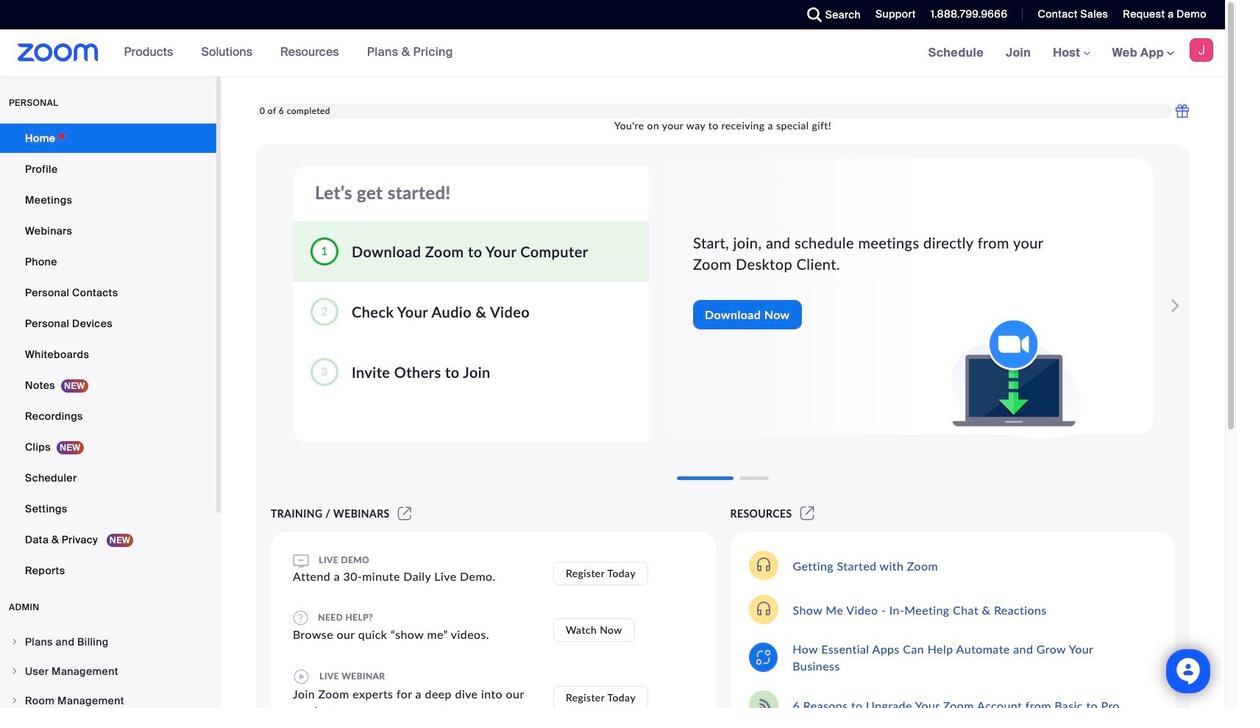 Task type: locate. For each thing, give the bounding box(es) containing it.
right image
[[10, 638, 19, 647], [10, 667, 19, 676]]

0 vertical spatial right image
[[10, 638, 19, 647]]

meetings navigation
[[917, 29, 1225, 77]]

banner
[[0, 29, 1225, 77]]

0 horizontal spatial window new image
[[396, 508, 414, 520]]

right image
[[10, 697, 19, 706]]

2 vertical spatial menu item
[[0, 687, 216, 709]]

menu item
[[0, 628, 216, 656], [0, 658, 216, 686], [0, 687, 216, 709]]

1 horizontal spatial window new image
[[798, 508, 817, 520]]

profile picture image
[[1190, 38, 1213, 62]]

window new image
[[396, 508, 414, 520], [798, 508, 817, 520]]

2 right image from the top
[[10, 667, 19, 676]]

2 window new image from the left
[[798, 508, 817, 520]]

1 menu item from the top
[[0, 628, 216, 656]]

1 vertical spatial menu item
[[0, 658, 216, 686]]

1 window new image from the left
[[396, 508, 414, 520]]

1 vertical spatial right image
[[10, 667, 19, 676]]

0 vertical spatial menu item
[[0, 628, 216, 656]]

next image
[[1167, 291, 1188, 321]]



Task type: vqa. For each thing, say whether or not it's contained in the screenshot.
meetings NAVIGATION
yes



Task type: describe. For each thing, give the bounding box(es) containing it.
3 menu item from the top
[[0, 687, 216, 709]]

product information navigation
[[113, 29, 464, 77]]

1 right image from the top
[[10, 638, 19, 647]]

personal menu menu
[[0, 124, 216, 587]]

zoom logo image
[[18, 43, 98, 62]]

2 menu item from the top
[[0, 658, 216, 686]]

admin menu menu
[[0, 628, 216, 709]]



